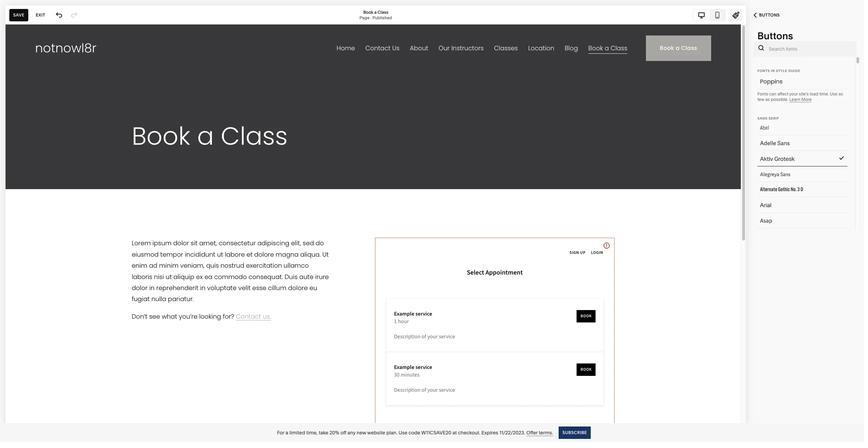 Task type: locate. For each thing, give the bounding box(es) containing it.
0 vertical spatial a
[[374, 9, 377, 15]]

1 vertical spatial fonts
[[758, 91, 769, 97]]

a right book
[[374, 9, 377, 15]]

0 vertical spatial use
[[830, 91, 838, 97]]

fonts in style guide
[[758, 69, 801, 73]]

0 vertical spatial buttons
[[760, 12, 780, 18]]

learn more link
[[790, 97, 812, 103]]

your
[[790, 91, 798, 97]]

asap image
[[752, 215, 843, 228]]

as right time.
[[839, 91, 843, 97]]

offer terms. link
[[527, 430, 553, 437]]

book a class page · published
[[360, 9, 392, 20]]

use right plan.
[[399, 430, 408, 437]]

checkout.
[[458, 430, 481, 437]]

sans
[[758, 117, 768, 120]]

as right the few
[[766, 97, 770, 102]]

0 horizontal spatial a
[[286, 430, 288, 437]]

1 vertical spatial a
[[286, 430, 288, 437]]

0 vertical spatial fonts
[[758, 69, 770, 73]]

save
[[13, 12, 24, 17]]

a right 'for' on the bottom of page
[[286, 430, 288, 437]]

terms.
[[539, 430, 553, 437]]

buttons button
[[746, 8, 788, 23]]

fonts left in
[[758, 69, 770, 73]]

a for for
[[286, 430, 288, 437]]

1 horizontal spatial a
[[374, 9, 377, 15]]

buttons
[[760, 12, 780, 18], [758, 30, 794, 42]]

fonts up the few
[[758, 91, 769, 97]]

alegreya sans image
[[752, 169, 843, 181]]

more
[[802, 97, 812, 102]]

exit button
[[32, 9, 49, 21]]

alternate gothic no. 3 d image
[[752, 184, 843, 197]]

a for book
[[374, 9, 377, 15]]

w11csave20
[[422, 430, 452, 437]]

at
[[453, 430, 457, 437]]

a
[[374, 9, 377, 15], [286, 430, 288, 437]]

·
[[371, 15, 372, 20]]

fonts
[[758, 69, 770, 73], [758, 91, 769, 97]]

for
[[277, 430, 285, 437]]

11/22/2023.
[[500, 430, 525, 437]]

1 vertical spatial as
[[766, 97, 770, 102]]

use right time.
[[830, 91, 838, 97]]

1 fonts from the top
[[758, 69, 770, 73]]

code
[[409, 430, 420, 437]]

style
[[776, 69, 788, 73]]

a inside book a class page · published
[[374, 9, 377, 15]]

buttons inside "button"
[[760, 12, 780, 18]]

exit
[[36, 12, 45, 17]]

guide
[[789, 69, 801, 73]]

expires
[[482, 430, 499, 437]]

2 fonts from the top
[[758, 91, 769, 97]]

plan.
[[387, 430, 398, 437]]

use
[[830, 91, 838, 97], [399, 430, 408, 437]]

20%
[[330, 430, 339, 437]]

0 horizontal spatial use
[[399, 430, 408, 437]]

affect
[[778, 91, 789, 97]]

new
[[357, 430, 366, 437]]

1 horizontal spatial use
[[830, 91, 838, 97]]

row group
[[750, 57, 856, 443]]

tab list
[[694, 9, 726, 21]]

fonts can affect your site's load time. use as few as possible.
[[758, 91, 843, 102]]

fonts for fonts can affect your site's load time. use as few as possible.
[[758, 91, 769, 97]]

fonts inside fonts can affect your site's load time. use as few as possible.
[[758, 91, 769, 97]]

class
[[378, 9, 389, 15]]

subscribe
[[563, 431, 587, 436]]

0 vertical spatial as
[[839, 91, 843, 97]]

as
[[839, 91, 843, 97], [766, 97, 770, 102]]



Task type: describe. For each thing, give the bounding box(es) containing it.
load
[[810, 91, 819, 97]]

serif
[[769, 117, 780, 120]]

save button
[[9, 9, 28, 21]]

time.
[[820, 91, 829, 97]]

limited
[[290, 430, 305, 437]]

take
[[319, 430, 329, 437]]

off
[[341, 430, 346, 437]]

site's
[[799, 91, 809, 97]]

arial image
[[752, 200, 843, 212]]

subscribe button
[[559, 427, 591, 440]]

poppins image
[[752, 76, 843, 88]]

use inside fonts can affect your site's load time. use as few as possible.
[[830, 91, 838, 97]]

0 horizontal spatial as
[[766, 97, 770, 102]]

aktiv grotesk image
[[752, 153, 843, 166]]

Search fonts text field
[[769, 41, 853, 57]]

offer
[[527, 430, 538, 437]]

website
[[367, 430, 385, 437]]

can
[[770, 91, 777, 97]]

learn more
[[790, 97, 812, 102]]

for a limited time, take 20% off any new website plan. use code w11csave20 at checkout. expires 11/22/2023. offer terms.
[[277, 430, 553, 437]]

1 horizontal spatial as
[[839, 91, 843, 97]]

1 vertical spatial buttons
[[758, 30, 794, 42]]

published
[[373, 15, 392, 20]]

time,
[[306, 430, 318, 437]]

row group containing fonts can affect your site's load time. use as few as possible.
[[750, 57, 856, 443]]

few
[[758, 97, 765, 102]]

adelle sans image
[[752, 138, 843, 150]]

abel image
[[752, 122, 843, 135]]

possible.
[[771, 97, 789, 102]]

in
[[771, 69, 775, 73]]

any
[[348, 430, 356, 437]]

fonts for fonts in style guide
[[758, 69, 770, 73]]

page
[[360, 15, 370, 20]]

book
[[363, 9, 374, 15]]

1 vertical spatial use
[[399, 430, 408, 437]]

sans serif
[[758, 117, 780, 120]]

learn
[[790, 97, 801, 102]]



Task type: vqa. For each thing, say whether or not it's contained in the screenshot.
Height
no



